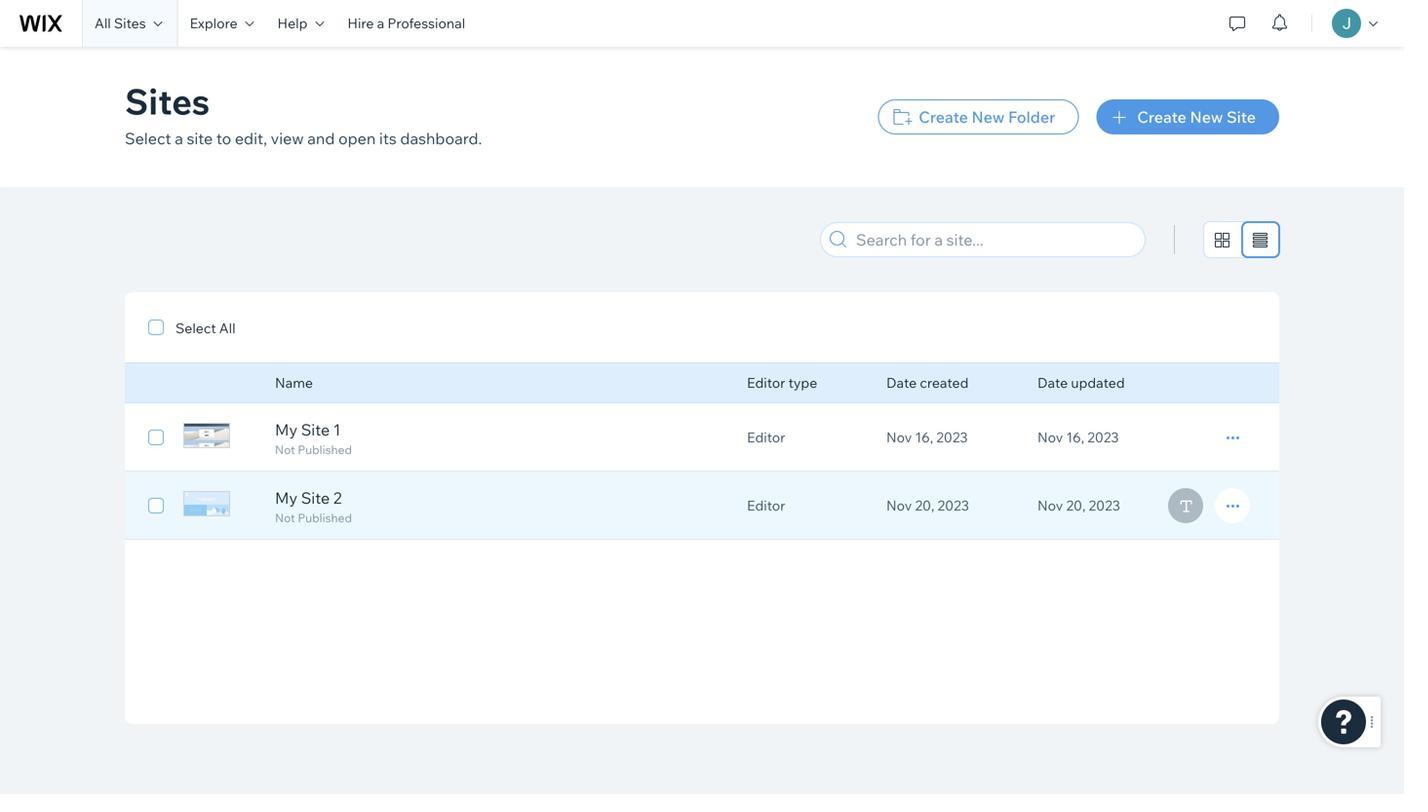 Task type: locate. For each thing, give the bounding box(es) containing it.
2 new from the left
[[1190, 107, 1224, 127]]

a inside sites select a site to edit, view and open its dashboard.
[[175, 129, 183, 148]]

select inside sites select a site to edit, view and open its dashboard.
[[125, 129, 171, 148]]

1 horizontal spatial create
[[1138, 107, 1187, 127]]

to
[[216, 129, 231, 148]]

1 vertical spatial not
[[275, 511, 295, 526]]

1 horizontal spatial nov 16, 2023
[[1038, 429, 1119, 446]]

my left 2
[[275, 489, 298, 508]]

2 my from the top
[[275, 489, 298, 508]]

0 horizontal spatial nov 16, 2023
[[887, 429, 968, 446]]

1 new from the left
[[972, 107, 1005, 127]]

0 vertical spatial site
[[1227, 107, 1256, 127]]

1 horizontal spatial 16,
[[1067, 429, 1085, 446]]

published down 1
[[298, 443, 352, 457]]

2 vertical spatial site
[[301, 489, 330, 508]]

1 vertical spatial all
[[219, 320, 236, 337]]

site inside 'my site 2 not published'
[[301, 489, 330, 508]]

explore
[[190, 15, 238, 32]]

1 my from the top
[[275, 420, 298, 440]]

new
[[972, 107, 1005, 127], [1190, 107, 1224, 127]]

0 horizontal spatial all
[[95, 15, 111, 32]]

a right hire
[[377, 15, 385, 32]]

sites
[[114, 15, 146, 32], [125, 79, 210, 123]]

date left created
[[887, 375, 917, 392]]

not inside 'my site 2 not published'
[[275, 511, 295, 526]]

date created
[[887, 375, 969, 392]]

1 vertical spatial site
[[301, 420, 330, 440]]

0 vertical spatial my
[[275, 420, 298, 440]]

sites left explore
[[114, 15, 146, 32]]

0 vertical spatial published
[[298, 443, 352, 457]]

2 not from the top
[[275, 511, 295, 526]]

created
[[920, 375, 969, 392]]

3 editor from the top
[[747, 497, 786, 515]]

1 horizontal spatial 20,
[[1067, 497, 1086, 515]]

create new site button
[[1097, 99, 1280, 135]]

1 vertical spatial sites
[[125, 79, 210, 123]]

create
[[919, 107, 968, 127], [1138, 107, 1187, 127]]

sites inside sites select a site to edit, view and open its dashboard.
[[125, 79, 210, 123]]

my for my site 2
[[275, 489, 298, 508]]

create for create new site
[[1138, 107, 1187, 127]]

0 vertical spatial sites
[[114, 15, 146, 32]]

2 published from the top
[[298, 511, 352, 526]]

1 date from the left
[[887, 375, 917, 392]]

sites up site
[[125, 79, 210, 123]]

editor type
[[747, 375, 818, 392]]

hire
[[348, 15, 374, 32]]

1 16, from the left
[[915, 429, 934, 446]]

None checkbox
[[148, 426, 164, 450], [148, 495, 164, 518], [148, 426, 164, 450], [148, 495, 164, 518]]

2 vertical spatial editor
[[747, 497, 786, 515]]

my down name
[[275, 420, 298, 440]]

nov 16, 2023
[[887, 429, 968, 446], [1038, 429, 1119, 446]]

Search for a site... field
[[851, 223, 1139, 257]]

nov 16, 2023 down date created
[[887, 429, 968, 446]]

select all
[[176, 320, 236, 337]]

not up 'my site 2 not published'
[[275, 443, 295, 457]]

nov 16, 2023 down date updated on the right of the page
[[1038, 429, 1119, 446]]

select
[[125, 129, 171, 148], [176, 320, 216, 337]]

16, down date created
[[915, 429, 934, 446]]

0 horizontal spatial date
[[887, 375, 917, 392]]

and
[[307, 129, 335, 148]]

0 horizontal spatial create
[[919, 107, 968, 127]]

nov 20, 2023
[[887, 497, 969, 515], [1038, 497, 1121, 515]]

help button
[[266, 0, 336, 47]]

1 horizontal spatial new
[[1190, 107, 1224, 127]]

0 vertical spatial not
[[275, 443, 295, 457]]

my site 1 not published
[[275, 420, 352, 457]]

editor
[[747, 375, 786, 392], [747, 429, 786, 446], [747, 497, 786, 515]]

1 horizontal spatial select
[[176, 320, 216, 337]]

16, down date updated on the right of the page
[[1067, 429, 1085, 446]]

1 editor from the top
[[747, 375, 786, 392]]

0 vertical spatial select
[[125, 129, 171, 148]]

professional
[[388, 15, 465, 32]]

1 horizontal spatial a
[[377, 15, 385, 32]]

view
[[271, 129, 304, 148]]

published inside 'my site 2 not published'
[[298, 511, 352, 526]]

1 published from the top
[[298, 443, 352, 457]]

1 vertical spatial my
[[275, 489, 298, 508]]

1 20, from the left
[[915, 497, 935, 515]]

1 nov 16, 2023 from the left
[[887, 429, 968, 446]]

2 nov 20, 2023 from the left
[[1038, 497, 1121, 515]]

not right my site 2 'image'
[[275, 511, 295, 526]]

16,
[[915, 429, 934, 446], [1067, 429, 1085, 446]]

not for my site 2
[[275, 511, 295, 526]]

1 nov 20, 2023 from the left
[[887, 497, 969, 515]]

1 vertical spatial select
[[176, 320, 216, 337]]

a left site
[[175, 129, 183, 148]]

my
[[275, 420, 298, 440], [275, 489, 298, 508]]

open
[[338, 129, 376, 148]]

not inside the "my site 1 not published"
[[275, 443, 295, 457]]

0 vertical spatial all
[[95, 15, 111, 32]]

1 create from the left
[[919, 107, 968, 127]]

0 horizontal spatial 16,
[[915, 429, 934, 446]]

my inside 'my site 2 not published'
[[275, 489, 298, 508]]

20,
[[915, 497, 935, 515], [1067, 497, 1086, 515]]

0 horizontal spatial a
[[175, 129, 183, 148]]

published for 1
[[298, 443, 352, 457]]

1 vertical spatial a
[[175, 129, 183, 148]]

published inside the "my site 1 not published"
[[298, 443, 352, 457]]

site inside the create new site button
[[1227, 107, 1256, 127]]

editor for my site 2
[[747, 497, 786, 515]]

site inside the "my site 1 not published"
[[301, 420, 330, 440]]

published down 2
[[298, 511, 352, 526]]

date
[[887, 375, 917, 392], [1038, 375, 1068, 392]]

date left "updated" on the top of the page
[[1038, 375, 1068, 392]]

1 not from the top
[[275, 443, 295, 457]]

all
[[95, 15, 111, 32], [219, 320, 236, 337]]

2 date from the left
[[1038, 375, 1068, 392]]

1 vertical spatial editor
[[747, 429, 786, 446]]

1 horizontal spatial nov 20, 2023
[[1038, 497, 1121, 515]]

new for folder
[[972, 107, 1005, 127]]

0 horizontal spatial 20,
[[915, 497, 935, 515]]

hire a professional link
[[336, 0, 477, 47]]

1 horizontal spatial all
[[219, 320, 236, 337]]

nov
[[887, 429, 912, 446], [1038, 429, 1064, 446], [887, 497, 912, 515], [1038, 497, 1064, 515]]

1 horizontal spatial date
[[1038, 375, 1068, 392]]

all inside select all checkbox
[[219, 320, 236, 337]]

2 create from the left
[[1138, 107, 1187, 127]]

type
[[789, 375, 818, 392]]

1 vertical spatial published
[[298, 511, 352, 526]]

my inside the "my site 1 not published"
[[275, 420, 298, 440]]

0 vertical spatial editor
[[747, 375, 786, 392]]

my site 1 image
[[183, 423, 230, 449]]

0 horizontal spatial new
[[972, 107, 1005, 127]]

site
[[1227, 107, 1256, 127], [301, 420, 330, 440], [301, 489, 330, 508]]

a
[[377, 15, 385, 32], [175, 129, 183, 148]]

0 horizontal spatial select
[[125, 129, 171, 148]]

2 editor from the top
[[747, 429, 786, 446]]

published
[[298, 443, 352, 457], [298, 511, 352, 526]]

not
[[275, 443, 295, 457], [275, 511, 295, 526]]

2023
[[937, 429, 968, 446], [1088, 429, 1119, 446], [938, 497, 969, 515], [1089, 497, 1121, 515]]

0 horizontal spatial nov 20, 2023
[[887, 497, 969, 515]]



Task type: vqa. For each thing, say whether or not it's contained in the screenshot.
first Nov 16, 2023 from the left
yes



Task type: describe. For each thing, give the bounding box(es) containing it.
site
[[187, 129, 213, 148]]

1
[[333, 420, 341, 440]]

create new site
[[1138, 107, 1256, 127]]

create new folder
[[919, 107, 1056, 127]]

site for 1
[[301, 420, 330, 440]]

create new folder button
[[878, 99, 1079, 135]]

help
[[278, 15, 308, 32]]

not for my site 1
[[275, 443, 295, 457]]

my for my site 1
[[275, 420, 298, 440]]

editor for my site 1
[[747, 429, 786, 446]]

edit,
[[235, 129, 267, 148]]

folder
[[1009, 107, 1056, 127]]

Select All checkbox
[[148, 316, 236, 339]]

select inside select all checkbox
[[176, 320, 216, 337]]

create for create new folder
[[919, 107, 968, 127]]

updated
[[1071, 375, 1125, 392]]

new for site
[[1190, 107, 1224, 127]]

site for 2
[[301, 489, 330, 508]]

0 vertical spatial a
[[377, 15, 385, 32]]

dashboard.
[[400, 129, 482, 148]]

2 nov 16, 2023 from the left
[[1038, 429, 1119, 446]]

all sites
[[95, 15, 146, 32]]

sites select a site to edit, view and open its dashboard.
[[125, 79, 482, 148]]

date updated
[[1038, 375, 1125, 392]]

hire a professional
[[348, 15, 465, 32]]

date for date created
[[887, 375, 917, 392]]

published for 2
[[298, 511, 352, 526]]

my site 2 image
[[183, 492, 230, 517]]

its
[[379, 129, 397, 148]]

name
[[275, 375, 313, 392]]

my site 2 not published
[[275, 489, 352, 526]]

2 20, from the left
[[1067, 497, 1086, 515]]

2
[[333, 489, 342, 508]]

date for date updated
[[1038, 375, 1068, 392]]

2 16, from the left
[[1067, 429, 1085, 446]]



